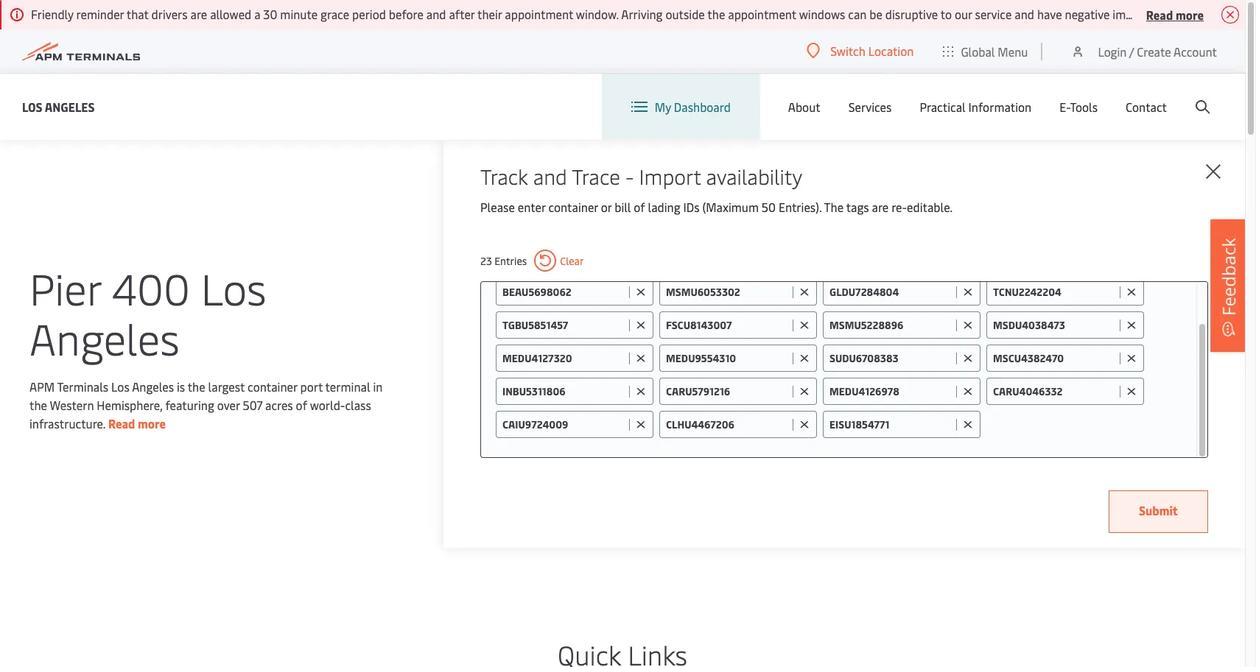 Task type: describe. For each thing, give the bounding box(es) containing it.
tags
[[846, 199, 869, 215]]

read more link
[[108, 415, 166, 431]]

allowed
[[210, 6, 251, 22]]

1 appointment from the left
[[505, 6, 573, 22]]

50
[[762, 199, 776, 215]]

400
[[112, 258, 190, 316]]

1 vertical spatial are
[[872, 199, 889, 215]]

have
[[1037, 6, 1062, 22]]

la secondary image
[[71, 375, 329, 596]]

read for read more link
[[108, 415, 135, 431]]

2 drivers from the left
[[1174, 6, 1210, 22]]

global
[[961, 43, 995, 59]]

read for read more button
[[1146, 6, 1173, 22]]

grace
[[321, 6, 349, 22]]

los for terminals
[[111, 378, 129, 395]]

account
[[1174, 43, 1217, 59]]

23
[[480, 254, 492, 268]]

global menu
[[961, 43, 1028, 59]]

their
[[477, 6, 502, 22]]

e-tools button
[[1060, 74, 1098, 140]]

switch location button
[[807, 43, 914, 59]]

0 horizontal spatial and
[[426, 6, 446, 22]]

of inside the apm terminals los angeles is the largest container port terminal in the western hemisphere, featuring over 507 acres of world-class infrastructure.
[[296, 397, 307, 413]]

los for 400
[[201, 258, 266, 316]]

entries
[[495, 254, 527, 268]]

friendly reminder that drivers are allowed a 30 minute grace period before and after their appointment window. arriving outside the appointment windows can be disruptive to our service and have negative impacts on drivers who arriv
[[31, 6, 1256, 22]]

feedback
[[1216, 238, 1241, 316]]

port
[[300, 378, 323, 395]]

more for read more link
[[138, 415, 166, 431]]

login
[[1098, 43, 1127, 59]]

please
[[480, 199, 515, 215]]

hemisphere,
[[97, 397, 162, 413]]

or
[[601, 199, 612, 215]]

global menu button
[[929, 29, 1043, 73]]

a
[[254, 6, 260, 22]]

apm
[[29, 378, 55, 395]]

Type or paste your IDs here text field
[[987, 411, 1182, 438]]

negative
[[1065, 6, 1110, 22]]

507
[[243, 397, 262, 413]]

login / create account link
[[1071, 29, 1217, 73]]

enter
[[518, 199, 546, 215]]

angeles for terminals
[[132, 378, 174, 395]]

over
[[217, 397, 240, 413]]

information
[[969, 99, 1032, 115]]

feedback button
[[1211, 219, 1247, 352]]

my dashboard button
[[631, 74, 731, 140]]

is
[[177, 378, 185, 395]]

after
[[449, 6, 475, 22]]

windows
[[799, 6, 845, 22]]

lading
[[648, 199, 681, 215]]

to
[[941, 6, 952, 22]]

please enter container or bill of lading ids (maximum 50 entries). the tags are re-editable.
[[480, 199, 953, 215]]

(maximum
[[702, 199, 759, 215]]

outside
[[666, 6, 705, 22]]

availability
[[706, 162, 802, 190]]

0 vertical spatial angeles
[[45, 98, 95, 115]]

23 entries
[[480, 254, 527, 268]]

services button
[[849, 74, 892, 140]]

bill
[[615, 199, 631, 215]]

switch
[[831, 43, 866, 59]]

1 drivers from the left
[[151, 6, 188, 22]]

/
[[1129, 43, 1134, 59]]

apm terminals los angeles is the largest container port terminal in the western hemisphere, featuring over 507 acres of world-class infrastructure.
[[29, 378, 383, 431]]

1 horizontal spatial of
[[634, 199, 645, 215]]

in
[[373, 378, 383, 395]]

0 vertical spatial the
[[708, 6, 725, 22]]

track
[[480, 162, 528, 190]]

who
[[1213, 6, 1235, 22]]

re-
[[892, 199, 907, 215]]

container inside the apm terminals los angeles is the largest container port terminal in the western hemisphere, featuring over 507 acres of world-class infrastructure.
[[248, 378, 297, 395]]

read more for read more link
[[108, 415, 166, 431]]

pier 400 los angeles
[[29, 258, 266, 367]]

read more button
[[1146, 5, 1204, 24]]

practical information button
[[920, 74, 1032, 140]]

read more for read more button
[[1146, 6, 1204, 22]]

before
[[389, 6, 424, 22]]

0 vertical spatial are
[[190, 6, 207, 22]]

angeles for 400
[[29, 308, 180, 367]]

login / create account
[[1098, 43, 1217, 59]]

can
[[848, 6, 867, 22]]

friendly
[[31, 6, 73, 22]]

arriving
[[621, 6, 663, 22]]

2 vertical spatial the
[[29, 397, 47, 413]]



Task type: vqa. For each thing, say whether or not it's contained in the screenshot.
read more link Read
yes



Task type: locate. For each thing, give the bounding box(es) containing it.
1 vertical spatial more
[[138, 415, 166, 431]]

world-
[[310, 397, 345, 413]]

1 vertical spatial of
[[296, 397, 307, 413]]

los inside pier 400 los angeles
[[201, 258, 266, 316]]

ids
[[683, 199, 700, 215]]

menu
[[998, 43, 1028, 59]]

submit
[[1139, 502, 1178, 519]]

1 horizontal spatial and
[[533, 162, 567, 190]]

1 vertical spatial los
[[201, 258, 266, 316]]

0 vertical spatial read
[[1146, 6, 1173, 22]]

about button
[[788, 74, 821, 140]]

2 horizontal spatial the
[[708, 6, 725, 22]]

e-tools
[[1060, 99, 1098, 115]]

the right is
[[188, 378, 205, 395]]

2 appointment from the left
[[728, 6, 796, 22]]

1 horizontal spatial are
[[872, 199, 889, 215]]

more right on
[[1176, 6, 1204, 22]]

impacts
[[1113, 6, 1155, 22]]

1 vertical spatial the
[[188, 378, 205, 395]]

0 vertical spatial los
[[22, 98, 42, 115]]

disruptive
[[885, 6, 938, 22]]

1 vertical spatial read
[[108, 415, 135, 431]]

dashboard
[[674, 99, 731, 115]]

window.
[[576, 6, 619, 22]]

0 vertical spatial container
[[548, 199, 598, 215]]

container up acres
[[248, 378, 297, 395]]

the
[[824, 199, 844, 215]]

period
[[352, 6, 386, 22]]

services
[[849, 99, 892, 115]]

Entered ID text field
[[830, 285, 953, 299], [993, 285, 1116, 299], [666, 318, 789, 332], [993, 318, 1116, 332], [830, 351, 953, 365], [993, 351, 1116, 365], [503, 385, 626, 399], [666, 385, 789, 399], [830, 385, 953, 399], [993, 385, 1116, 399], [503, 418, 626, 432], [830, 418, 953, 432]]

clear
[[560, 254, 584, 268]]

terminal
[[325, 378, 370, 395]]

2 vertical spatial los
[[111, 378, 129, 395]]

the down "apm"
[[29, 397, 47, 413]]

our
[[955, 6, 972, 22]]

e-
[[1060, 99, 1070, 115]]

acres
[[265, 397, 293, 413]]

the right outside
[[708, 6, 725, 22]]

pier
[[29, 258, 101, 316]]

los angeles
[[22, 98, 95, 115]]

container left "or"
[[548, 199, 598, 215]]

trace
[[572, 162, 620, 190]]

appointment
[[505, 6, 573, 22], [728, 6, 796, 22]]

1 horizontal spatial read more
[[1146, 6, 1204, 22]]

the
[[708, 6, 725, 22], [188, 378, 205, 395], [29, 397, 47, 413]]

read inside button
[[1146, 6, 1173, 22]]

and up 'enter'
[[533, 162, 567, 190]]

arriv
[[1238, 6, 1256, 22]]

submit button
[[1109, 491, 1208, 533]]

angeles inside the apm terminals los angeles is the largest container port terminal in the western hemisphere, featuring over 507 acres of world-class infrastructure.
[[132, 378, 174, 395]]

of right bill
[[634, 199, 645, 215]]

1 vertical spatial angeles
[[29, 308, 180, 367]]

read more up login / create account on the right top of the page
[[1146, 6, 1204, 22]]

1 horizontal spatial drivers
[[1174, 6, 1210, 22]]

1 vertical spatial container
[[248, 378, 297, 395]]

are
[[190, 6, 207, 22], [872, 199, 889, 215]]

-
[[625, 162, 634, 190]]

more for read more button
[[1176, 6, 1204, 22]]

0 horizontal spatial drivers
[[151, 6, 188, 22]]

create
[[1137, 43, 1171, 59]]

and left after on the top of page
[[426, 6, 446, 22]]

appointment right their
[[505, 6, 573, 22]]

and left have
[[1015, 6, 1034, 22]]

more inside read more button
[[1176, 6, 1204, 22]]

read more down hemisphere,
[[108, 415, 166, 431]]

2 horizontal spatial los
[[201, 258, 266, 316]]

1 horizontal spatial the
[[188, 378, 205, 395]]

2 vertical spatial angeles
[[132, 378, 174, 395]]

track and trace - import availability
[[480, 162, 802, 190]]

1 vertical spatial read more
[[108, 415, 166, 431]]

read down hemisphere,
[[108, 415, 135, 431]]

my
[[655, 99, 671, 115]]

Entered ID text field
[[503, 285, 626, 299], [666, 285, 789, 299], [503, 318, 626, 332], [830, 318, 953, 332], [503, 351, 626, 365], [666, 351, 789, 365], [666, 418, 789, 432]]

are left re-
[[872, 199, 889, 215]]

minute
[[280, 6, 318, 22]]

editable.
[[907, 199, 953, 215]]

1 horizontal spatial appointment
[[728, 6, 796, 22]]

0 horizontal spatial are
[[190, 6, 207, 22]]

read
[[1146, 6, 1173, 22], [108, 415, 135, 431]]

my dashboard
[[655, 99, 731, 115]]

1 horizontal spatial read
[[1146, 6, 1173, 22]]

read more
[[1146, 6, 1204, 22], [108, 415, 166, 431]]

1 horizontal spatial more
[[1176, 6, 1204, 22]]

featuring
[[165, 397, 214, 413]]

of down port
[[296, 397, 307, 413]]

los angeles link
[[22, 98, 95, 116]]

drivers
[[151, 6, 188, 22], [1174, 6, 1210, 22]]

of
[[634, 199, 645, 215], [296, 397, 307, 413]]

on
[[1158, 6, 1171, 22]]

appointment left windows
[[728, 6, 796, 22]]

angeles inside pier 400 los angeles
[[29, 308, 180, 367]]

drivers right that
[[151, 6, 188, 22]]

contact button
[[1126, 74, 1167, 140]]

are left allowed
[[190, 6, 207, 22]]

0 horizontal spatial container
[[248, 378, 297, 395]]

0 horizontal spatial read more
[[108, 415, 166, 431]]

clear button
[[534, 250, 584, 272]]

entries).
[[779, 199, 822, 215]]

be
[[870, 6, 883, 22]]

2 horizontal spatial and
[[1015, 6, 1034, 22]]

0 vertical spatial of
[[634, 199, 645, 215]]

western
[[50, 397, 94, 413]]

more down hemisphere,
[[138, 415, 166, 431]]

reminder
[[76, 6, 124, 22]]

0 horizontal spatial the
[[29, 397, 47, 413]]

30
[[263, 6, 277, 22]]

0 horizontal spatial los
[[22, 98, 42, 115]]

read up login / create account on the right top of the page
[[1146, 6, 1173, 22]]

service
[[975, 6, 1012, 22]]

contact
[[1126, 99, 1167, 115]]

0 horizontal spatial read
[[108, 415, 135, 431]]

los
[[22, 98, 42, 115], [201, 258, 266, 316], [111, 378, 129, 395]]

drivers right on
[[1174, 6, 1210, 22]]

los inside the apm terminals los angeles is the largest container port terminal in the western hemisphere, featuring over 507 acres of world-class infrastructure.
[[111, 378, 129, 395]]

location
[[868, 43, 914, 59]]

0 vertical spatial read more
[[1146, 6, 1204, 22]]

0 vertical spatial more
[[1176, 6, 1204, 22]]

0 horizontal spatial more
[[138, 415, 166, 431]]

1 horizontal spatial los
[[111, 378, 129, 395]]

infrastructure.
[[29, 415, 105, 431]]

0 horizontal spatial appointment
[[505, 6, 573, 22]]

practical information
[[920, 99, 1032, 115]]

import
[[639, 162, 701, 190]]

0 horizontal spatial of
[[296, 397, 307, 413]]

1 horizontal spatial container
[[548, 199, 598, 215]]

switch location
[[831, 43, 914, 59]]

tools
[[1070, 99, 1098, 115]]

close alert image
[[1222, 6, 1239, 24]]

and
[[426, 6, 446, 22], [1015, 6, 1034, 22], [533, 162, 567, 190]]

container
[[548, 199, 598, 215], [248, 378, 297, 395]]

class
[[345, 397, 371, 413]]

about
[[788, 99, 821, 115]]

practical
[[920, 99, 966, 115]]

that
[[127, 6, 149, 22]]



